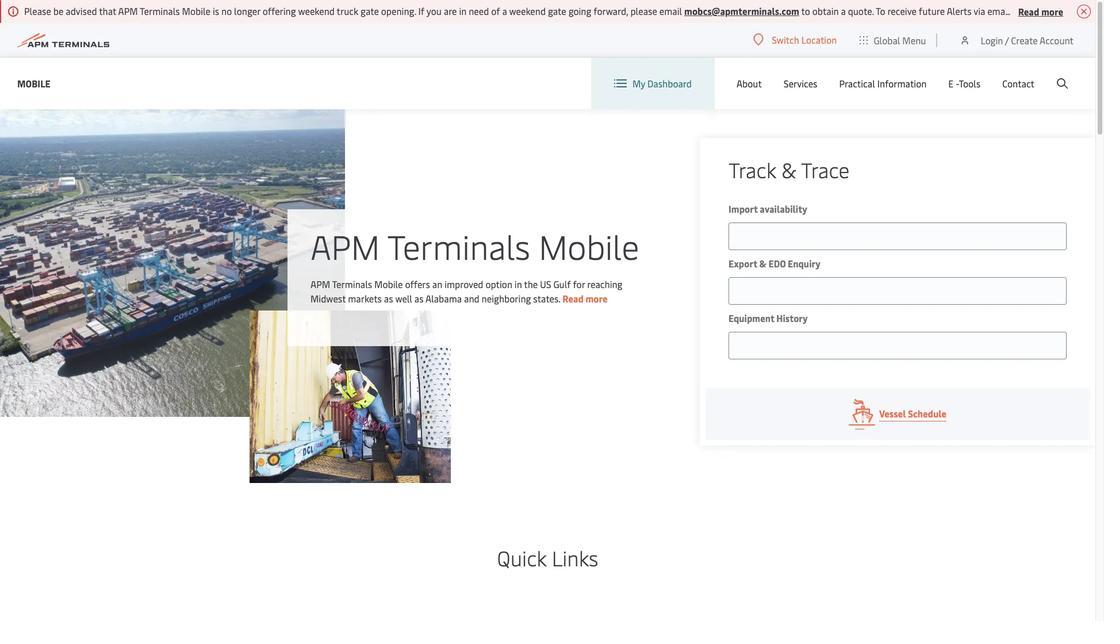 Task type: vqa. For each thing, say whether or not it's contained in the screenshot.
My Dashboard
yes



Task type: locate. For each thing, give the bounding box(es) containing it.
forward,
[[594, 5, 628, 17]]

1 horizontal spatial read more
[[1018, 5, 1063, 18]]

mobile
[[182, 5, 211, 17], [17, 77, 50, 89], [539, 223, 639, 268], [374, 277, 403, 290]]

2 please from the left
[[1046, 5, 1072, 17]]

via
[[974, 5, 985, 17]]

read
[[1018, 5, 1039, 18], [563, 292, 584, 305]]

read more button
[[1018, 4, 1063, 18]]

more inside button
[[1041, 5, 1063, 18]]

1 a from the left
[[502, 5, 507, 17]]

2 vertical spatial terminals
[[332, 277, 372, 290]]

please left the close alert image
[[1046, 5, 1072, 17]]

2 vertical spatial apm
[[311, 277, 330, 290]]

edo
[[769, 257, 786, 270]]

1 horizontal spatial gate
[[548, 5, 566, 17]]

& for trace
[[782, 155, 797, 183]]

email
[[660, 5, 682, 17], [988, 5, 1010, 17]]

read more
[[1018, 5, 1063, 18], [563, 292, 608, 305]]

1 vertical spatial more
[[586, 292, 608, 305]]

longer
[[234, 5, 260, 17]]

markets
[[348, 292, 382, 305]]

apm inside apm terminals mobile offers an improved option in the us gulf for reaching midwest markets as well as alabama and neighboring states.
[[311, 277, 330, 290]]

1 horizontal spatial read
[[1018, 5, 1039, 18]]

alabama
[[426, 292, 462, 305]]

going
[[569, 5, 591, 17]]

read more link
[[563, 292, 608, 305]]

more
[[1041, 5, 1063, 18], [586, 292, 608, 305]]

0 horizontal spatial a
[[502, 5, 507, 17]]

history
[[777, 312, 808, 324]]

availability
[[760, 202, 807, 215]]

1 horizontal spatial weekend
[[509, 5, 546, 17]]

1 horizontal spatial terminals
[[332, 277, 372, 290]]

track
[[729, 155, 776, 183]]

please right forward,
[[631, 5, 657, 17]]

0 horizontal spatial more
[[586, 292, 608, 305]]

advised
[[66, 5, 97, 17]]

services
[[784, 77, 818, 90]]

0 horizontal spatial email
[[660, 5, 682, 17]]

a right obtain
[[841, 5, 846, 17]]

read more up login / create account
[[1018, 5, 1063, 18]]

1 email from the left
[[660, 5, 682, 17]]

global menu button
[[849, 23, 938, 57]]

1 vertical spatial &
[[759, 257, 767, 270]]

apm for apm terminals mobile
[[311, 223, 380, 268]]

0 vertical spatial in
[[459, 5, 467, 17]]

0 vertical spatial &
[[782, 155, 797, 183]]

& left 'trace'
[[782, 155, 797, 183]]

a right of
[[502, 5, 507, 17]]

1 horizontal spatial as
[[415, 292, 424, 305]]

schedule
[[908, 407, 947, 420]]

and
[[464, 292, 479, 305]]

0 horizontal spatial &
[[759, 257, 767, 270]]

more for read more button
[[1041, 5, 1063, 18]]

in left the
[[515, 277, 522, 290]]

mobile secondary image
[[249, 311, 451, 483]]

offering
[[263, 5, 296, 17]]

1 vertical spatial read more
[[563, 292, 608, 305]]

1 horizontal spatial more
[[1041, 5, 1063, 18]]

a
[[502, 5, 507, 17], [841, 5, 846, 17]]

please
[[24, 5, 51, 17]]

& for edo
[[759, 257, 767, 270]]

0 horizontal spatial weekend
[[298, 5, 335, 17]]

read for read more button
[[1018, 5, 1039, 18]]

1 vertical spatial apm
[[311, 223, 380, 268]]

vessel
[[879, 407, 906, 420]]

1 vertical spatial in
[[515, 277, 522, 290]]

2 gate from the left
[[548, 5, 566, 17]]

apm terminals mobile
[[311, 223, 639, 268]]

1 as from the left
[[384, 292, 393, 305]]

or
[[1012, 5, 1021, 17]]

weekend left the 'truck'
[[298, 5, 335, 17]]

terminals
[[140, 5, 180, 17], [387, 223, 530, 268], [332, 277, 372, 290]]

xin da yang zhou  docked at apm terminals mobile image
[[0, 109, 345, 417]]

states.
[[533, 292, 560, 305]]

improved
[[445, 277, 483, 290]]

read more down for on the top
[[563, 292, 608, 305]]

account
[[1040, 34, 1074, 46]]

vessel schedule
[[879, 407, 947, 420]]

create
[[1011, 34, 1038, 46]]

my dashboard
[[633, 77, 692, 90]]

0 vertical spatial terminals
[[140, 5, 180, 17]]

trace
[[801, 155, 850, 183]]

no
[[221, 5, 232, 17]]

gate left going
[[548, 5, 566, 17]]

0 horizontal spatial as
[[384, 292, 393, 305]]

1 horizontal spatial &
[[782, 155, 797, 183]]

in right are
[[459, 5, 467, 17]]

if
[[418, 5, 425, 17]]

gulf
[[553, 277, 571, 290]]

that
[[99, 5, 116, 17]]

sms,
[[1023, 5, 1043, 17]]

2 horizontal spatial terminals
[[387, 223, 530, 268]]

terminals right that
[[140, 5, 180, 17]]

weekend
[[298, 5, 335, 17], [509, 5, 546, 17]]

as
[[384, 292, 393, 305], [415, 292, 424, 305]]

as down offers
[[415, 292, 424, 305]]

& left edo
[[759, 257, 767, 270]]

1 horizontal spatial email
[[988, 5, 1010, 17]]

switch location
[[772, 33, 837, 46]]

more for read more link on the top of the page
[[586, 292, 608, 305]]

well
[[395, 292, 412, 305]]

close alert image
[[1077, 5, 1091, 18]]

as left well
[[384, 292, 393, 305]]

terminals up improved
[[387, 223, 530, 268]]

0 horizontal spatial gate
[[361, 5, 379, 17]]

please
[[631, 5, 657, 17], [1046, 5, 1072, 17]]

1 vertical spatial read
[[563, 292, 584, 305]]

global
[[874, 34, 900, 46]]

contact
[[1002, 77, 1035, 90]]

practical
[[839, 77, 875, 90]]

an
[[432, 277, 442, 290]]

0 vertical spatial apm
[[118, 5, 138, 17]]

mobcs@apmterminals.com
[[684, 5, 799, 17]]

more down reaching
[[586, 292, 608, 305]]

read down for on the top
[[563, 292, 584, 305]]

read inside button
[[1018, 5, 1039, 18]]

/
[[1005, 34, 1009, 46]]

terminals up markets
[[332, 277, 372, 290]]

gate right the 'truck'
[[361, 5, 379, 17]]

more up account
[[1041, 5, 1063, 18]]

gate
[[361, 5, 379, 17], [548, 5, 566, 17]]

terminals inside apm terminals mobile offers an improved option in the us gulf for reaching midwest markets as well as alabama and neighboring states.
[[332, 277, 372, 290]]

weekend right of
[[509, 5, 546, 17]]

login / create account link
[[960, 23, 1074, 57]]

you
[[427, 5, 442, 17]]

1 please from the left
[[631, 5, 657, 17]]

0 vertical spatial read
[[1018, 5, 1039, 18]]

apm
[[118, 5, 138, 17], [311, 223, 380, 268], [311, 277, 330, 290]]

enquiry
[[788, 257, 821, 270]]

0 horizontal spatial please
[[631, 5, 657, 17]]

1 horizontal spatial a
[[841, 5, 846, 17]]

practical information button
[[839, 58, 927, 109]]

0 vertical spatial read more
[[1018, 5, 1063, 18]]

read for read more link on the top of the page
[[563, 292, 584, 305]]

0 vertical spatial more
[[1041, 5, 1063, 18]]

1 horizontal spatial in
[[515, 277, 522, 290]]

read more for read more link on the top of the page
[[563, 292, 608, 305]]

2 email from the left
[[988, 5, 1010, 17]]

&
[[782, 155, 797, 183], [759, 257, 767, 270]]

quick links
[[497, 543, 598, 572]]

terminals for apm terminals mobile
[[387, 223, 530, 268]]

login
[[981, 34, 1003, 46]]

0 horizontal spatial read
[[563, 292, 584, 305]]

1 vertical spatial terminals
[[387, 223, 530, 268]]

1 horizontal spatial please
[[1046, 5, 1072, 17]]

to
[[801, 5, 810, 17]]

0 horizontal spatial read more
[[563, 292, 608, 305]]

read up login / create account
[[1018, 5, 1039, 18]]

quick
[[497, 543, 547, 572]]



Task type: describe. For each thing, give the bounding box(es) containing it.
is
[[213, 5, 219, 17]]

menu
[[903, 34, 926, 46]]

the
[[524, 277, 538, 290]]

equipment
[[729, 312, 775, 324]]

information
[[877, 77, 927, 90]]

midwest
[[311, 292, 346, 305]]

receive
[[888, 5, 917, 17]]

2 as from the left
[[415, 292, 424, 305]]

export & edo enquiry
[[729, 257, 821, 270]]

option
[[486, 277, 512, 290]]

e -tools button
[[949, 58, 981, 109]]

mobile link
[[17, 76, 50, 91]]

e
[[949, 77, 954, 90]]

be
[[53, 5, 63, 17]]

e -tools
[[949, 77, 981, 90]]

apm for apm terminals mobile offers an improved option in the us gulf for reaching midwest markets as well as alabama and neighboring states.
[[311, 277, 330, 290]]

links
[[552, 543, 598, 572]]

alerts
[[947, 5, 972, 17]]

offers
[[405, 277, 430, 290]]

mobile inside apm terminals mobile offers an improved option in the us gulf for reaching midwest markets as well as alabama and neighboring states.
[[374, 277, 403, 290]]

services button
[[784, 58, 818, 109]]

reaching
[[587, 277, 623, 290]]

login / create account
[[981, 34, 1074, 46]]

read more for read more button
[[1018, 5, 1063, 18]]

neighboring
[[482, 292, 531, 305]]

quote. to
[[848, 5, 885, 17]]

switch location button
[[754, 33, 837, 46]]

mobcs@apmterminals.com link
[[684, 5, 799, 17]]

us
[[540, 277, 551, 290]]

dashboard
[[648, 77, 692, 90]]

tools
[[959, 77, 981, 90]]

import
[[729, 202, 758, 215]]

about button
[[737, 58, 762, 109]]

of
[[491, 5, 500, 17]]

global menu
[[874, 34, 926, 46]]

opening.
[[381, 5, 416, 17]]

track & trace
[[729, 155, 850, 183]]

need
[[469, 5, 489, 17]]

-
[[956, 77, 959, 90]]

0 horizontal spatial in
[[459, 5, 467, 17]]

1 weekend from the left
[[298, 5, 335, 17]]

future
[[919, 5, 945, 17]]

equipment history
[[729, 312, 808, 324]]

apm terminals mobile offers an improved option in the us gulf for reaching midwest markets as well as alabama and neighboring states.
[[311, 277, 623, 305]]

truck
[[337, 5, 358, 17]]

please be advised that apm terminals mobile is no longer offering weekend truck gate opening. if you are in need of a weekend gate going forward, please email mobcs@apmterminals.com to obtain a quote. to receive future alerts via email or sms, please
[[24, 5, 1074, 17]]

terminals for apm terminals mobile offers an improved option in the us gulf for reaching midwest markets as well as alabama and neighboring states.
[[332, 277, 372, 290]]

about
[[737, 77, 762, 90]]

my
[[633, 77, 645, 90]]

in inside apm terminals mobile offers an improved option in the us gulf for reaching midwest markets as well as alabama and neighboring states.
[[515, 277, 522, 290]]

2 weekend from the left
[[509, 5, 546, 17]]

are
[[444, 5, 457, 17]]

export
[[729, 257, 757, 270]]

import availability
[[729, 202, 807, 215]]

1 gate from the left
[[361, 5, 379, 17]]

my dashboard button
[[614, 58, 692, 109]]

switch
[[772, 33, 799, 46]]

2 a from the left
[[841, 5, 846, 17]]

practical information
[[839, 77, 927, 90]]

obtain
[[812, 5, 839, 17]]

location
[[802, 33, 837, 46]]

for
[[573, 277, 585, 290]]

vessel schedule link
[[706, 388, 1090, 440]]

contact button
[[1002, 58, 1035, 109]]

0 horizontal spatial terminals
[[140, 5, 180, 17]]



